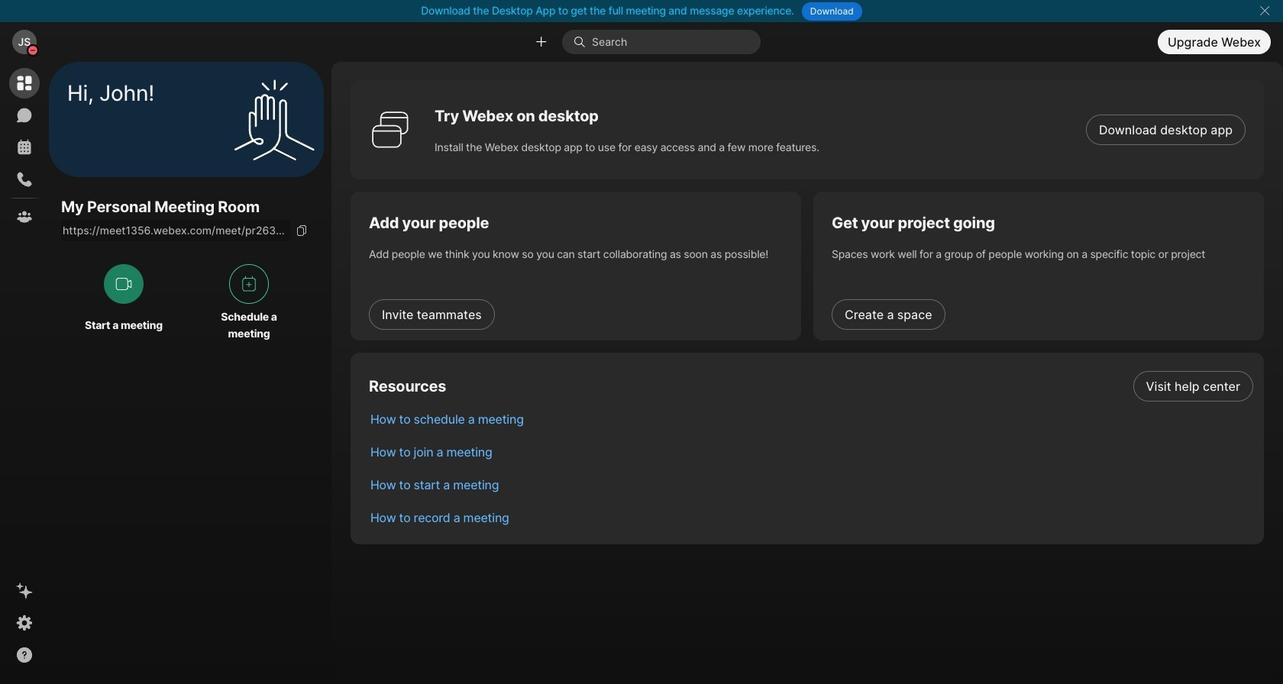 Task type: locate. For each thing, give the bounding box(es) containing it.
None text field
[[61, 220, 290, 242]]

3 list item from the top
[[358, 435, 1264, 468]]

list item
[[358, 370, 1264, 402], [358, 402, 1264, 435], [358, 435, 1264, 468], [358, 468, 1264, 501], [358, 501, 1264, 534]]

navigation
[[0, 62, 49, 684]]

cancel_16 image
[[1259, 5, 1271, 17]]

two hands high fiving image
[[228, 74, 320, 165]]

5 list item from the top
[[358, 501, 1264, 534]]



Task type: vqa. For each thing, say whether or not it's contained in the screenshot.
Cloud services image
no



Task type: describe. For each thing, give the bounding box(es) containing it.
4 list item from the top
[[358, 468, 1264, 501]]

webex tab list
[[9, 68, 40, 232]]

2 list item from the top
[[358, 402, 1264, 435]]

1 list item from the top
[[358, 370, 1264, 402]]



